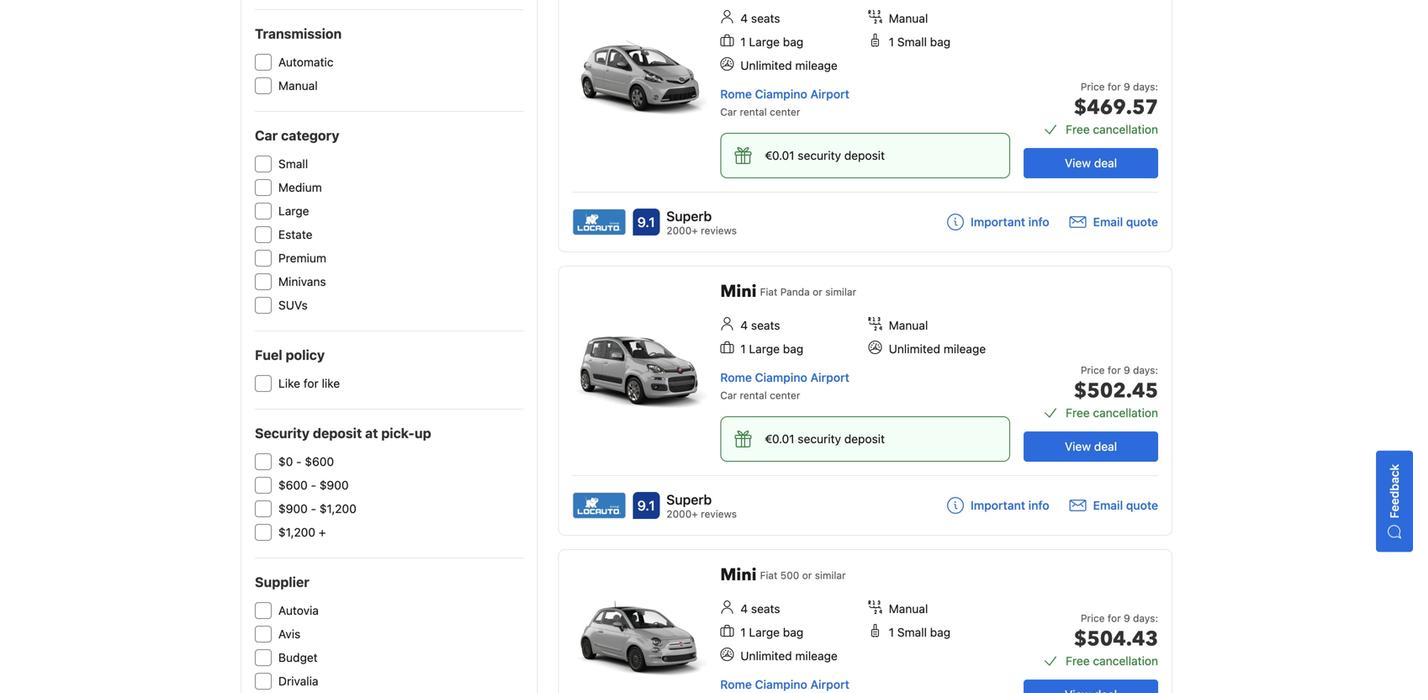 Task type: vqa. For each thing, say whether or not it's contained in the screenshot.
4
yes



Task type: locate. For each thing, give the bounding box(es) containing it.
9
[[1124, 81, 1130, 93], [1124, 364, 1130, 376], [1124, 613, 1130, 624]]

up
[[415, 425, 431, 441]]

days: up $504.43
[[1133, 613, 1159, 624]]

2 vertical spatial airport
[[811, 678, 850, 692]]

feedback button
[[1376, 451, 1413, 552]]

2 vertical spatial days:
[[1133, 613, 1159, 624]]

- right $0
[[296, 455, 302, 469]]

car
[[720, 106, 737, 118], [255, 127, 278, 143], [720, 390, 737, 401]]

1 free cancellation from the top
[[1066, 122, 1159, 136]]

policy
[[286, 347, 325, 363]]

similar inside mini fiat panda or similar
[[826, 286, 857, 298]]

1 vertical spatial or
[[802, 570, 812, 581]]

1 superb from the top
[[667, 208, 712, 224]]

1 vertical spatial rome ciampino airport button
[[720, 371, 850, 385]]

1 vertical spatial $900
[[278, 502, 308, 516]]

1 quote from the top
[[1126, 215, 1159, 229]]

9 inside price for 9 days: $504.43
[[1124, 613, 1130, 624]]

2 4 from the top
[[741, 318, 748, 332]]

1 vertical spatial supplied by locauto image
[[573, 493, 625, 518]]

1 vertical spatial email quote button
[[1070, 497, 1159, 514]]

view deal down '$469.57'
[[1065, 156, 1117, 170]]

0 vertical spatial center
[[770, 106, 800, 118]]

fiat
[[760, 286, 778, 298], [760, 570, 778, 581]]

1 vertical spatial ciampino
[[755, 371, 808, 384]]

1 4 from the top
[[741, 11, 748, 25]]

0 horizontal spatial or
[[802, 570, 812, 581]]

2 vertical spatial rome ciampino airport button
[[720, 678, 850, 692]]

product card group containing $502.45
[[558, 266, 1173, 536]]

0 vertical spatial 9.1
[[638, 214, 655, 230]]

1 vertical spatial 9
[[1124, 364, 1130, 376]]

price
[[1081, 81, 1105, 93], [1081, 364, 1105, 376], [1081, 613, 1105, 624]]

1 vertical spatial 4 seats
[[741, 318, 780, 332]]

similar right panda
[[826, 286, 857, 298]]

0 horizontal spatial $900
[[278, 502, 308, 516]]

mini
[[720, 280, 757, 303], [720, 564, 757, 587]]

0 vertical spatial mileage
[[795, 58, 838, 72]]

9 inside 'price for 9 days: $469.57'
[[1124, 81, 1130, 93]]

0 vertical spatial unlimited
[[741, 58, 792, 72]]

0 vertical spatial 4 seats
[[741, 11, 780, 25]]

$502.45
[[1074, 377, 1159, 405]]

2 2000+ from the top
[[667, 508, 698, 520]]

2 price from the top
[[1081, 364, 1105, 376]]

3 free from the top
[[1066, 654, 1090, 668]]

for
[[1108, 81, 1121, 93], [1108, 364, 1121, 376], [304, 377, 319, 390], [1108, 613, 1121, 624]]

view deal button
[[1024, 148, 1159, 178], [1024, 432, 1159, 462]]

1 vertical spatial rome
[[720, 371, 752, 384]]

price inside 'price for 9 days: $469.57'
[[1081, 81, 1105, 93]]

1 small bag
[[889, 35, 951, 49], [889, 626, 951, 639]]

1 superb 2000+ reviews from the top
[[667, 208, 737, 236]]

$0
[[278, 455, 293, 469]]

2 vertical spatial 9
[[1124, 613, 1130, 624]]

view
[[1065, 156, 1091, 170], [1065, 440, 1091, 453]]

1 €0.01 security deposit from the top
[[765, 148, 885, 162]]

1 vertical spatial info
[[1029, 498, 1050, 512]]

9.1 element
[[633, 209, 660, 236], [633, 492, 660, 519]]

1 rome ciampino airport button from the top
[[720, 87, 850, 101]]

2 9 from the top
[[1124, 364, 1130, 376]]

1 airport from the top
[[811, 87, 850, 101]]

important
[[971, 215, 1026, 229], [971, 498, 1026, 512]]

small
[[898, 35, 927, 49], [278, 157, 308, 171], [898, 626, 927, 639]]

500
[[781, 570, 800, 581]]

view deal button for $469.57
[[1024, 148, 1159, 178]]

free cancellation down $504.43
[[1066, 654, 1159, 668]]

9.1 for customer rating 9.1 superb element corresponding to second 'supplied by locauto' image from the bottom of the page
[[638, 214, 655, 230]]

$1,200
[[320, 502, 357, 516], [278, 525, 316, 539]]

1 vertical spatial view deal
[[1065, 440, 1117, 453]]

2 4 seats from the top
[[741, 318, 780, 332]]

0 vertical spatial ciampino
[[755, 87, 808, 101]]

3 price from the top
[[1081, 613, 1105, 624]]

1 vertical spatial 9.1
[[638, 498, 655, 514]]

price up $502.45
[[1081, 364, 1105, 376]]

or right "500"
[[802, 570, 812, 581]]

2 ciampino from the top
[[755, 371, 808, 384]]

feedback
[[1388, 464, 1402, 519]]

2 1 large bag from the top
[[741, 342, 804, 356]]

fuel policy
[[255, 347, 325, 363]]

0 vertical spatial important info
[[971, 215, 1050, 229]]

price up $504.43
[[1081, 613, 1105, 624]]

1 9.1 element from the top
[[633, 209, 660, 236]]

fiat left panda
[[760, 286, 778, 298]]

0 vertical spatial superb 2000+ reviews
[[667, 208, 737, 236]]

2000+
[[667, 225, 698, 236], [667, 508, 698, 520]]

0 vertical spatial security
[[798, 148, 841, 162]]

large
[[749, 35, 780, 49], [278, 204, 309, 218], [749, 342, 780, 356], [749, 626, 780, 639]]

price for $502.45
[[1081, 364, 1105, 376]]

1 vertical spatial important
[[971, 498, 1026, 512]]

free
[[1066, 122, 1090, 136], [1066, 406, 1090, 420], [1066, 654, 1090, 668]]

1 seats from the top
[[751, 11, 780, 25]]

rome
[[720, 87, 752, 101], [720, 371, 752, 384], [720, 678, 752, 692]]

3 1 large bag from the top
[[741, 626, 804, 639]]

1 view deal button from the top
[[1024, 148, 1159, 178]]

0 vertical spatial product card group
[[558, 0, 1173, 252]]

1 vertical spatial view
[[1065, 440, 1091, 453]]

1 view from the top
[[1065, 156, 1091, 170]]

deal down '$469.57'
[[1094, 156, 1117, 170]]

1 center from the top
[[770, 106, 800, 118]]

2 vertical spatial seats
[[751, 602, 780, 616]]

1 important info from the top
[[971, 215, 1050, 229]]

1 vertical spatial airport
[[811, 371, 850, 384]]

9.1 for second 'supplied by locauto' image from the top of the page's customer rating 9.1 superb element
[[638, 498, 655, 514]]

2 important info button from the top
[[947, 497, 1050, 514]]

seats
[[751, 11, 780, 25], [751, 318, 780, 332], [751, 602, 780, 616]]

2 vertical spatial 1 large bag
[[741, 626, 804, 639]]

manual
[[889, 11, 928, 25], [278, 79, 318, 93], [889, 318, 928, 332], [889, 602, 928, 616]]

2 9.1 from the top
[[638, 498, 655, 514]]

for inside 'price for 9 days: $469.57'
[[1108, 81, 1121, 93]]

$900 up $900 - $1,200
[[320, 478, 349, 492]]

1 cancellation from the top
[[1093, 122, 1159, 136]]

1 1 large bag from the top
[[741, 35, 804, 49]]

2 superb 2000+ reviews from the top
[[667, 492, 737, 520]]

days: inside price for 9 days: $502.45
[[1133, 364, 1159, 376]]

$600 up $600 - $900
[[305, 455, 334, 469]]

1 rome from the top
[[720, 87, 752, 101]]

$1,200 left +
[[278, 525, 316, 539]]

mini for unlimited mileage
[[720, 280, 757, 303]]

1 reviews from the top
[[701, 225, 737, 236]]

avis
[[278, 627, 301, 641]]

1 email quote from the top
[[1093, 215, 1159, 229]]

2 seats from the top
[[751, 318, 780, 332]]

cancellation for $469.57
[[1093, 122, 1159, 136]]

important info for 1st "email quote" button from the top
[[971, 215, 1050, 229]]

2 view deal from the top
[[1065, 440, 1117, 453]]

cancellation
[[1093, 122, 1159, 136], [1093, 406, 1159, 420], [1093, 654, 1159, 668]]

1 rental from the top
[[740, 106, 767, 118]]

reviews
[[701, 225, 737, 236], [701, 508, 737, 520]]

view deal button for $502.45
[[1024, 432, 1159, 462]]

0 vertical spatial seats
[[751, 11, 780, 25]]

unlimited
[[741, 58, 792, 72], [889, 342, 941, 356], [741, 649, 792, 663]]

0 vertical spatial airport
[[811, 87, 850, 101]]

0 vertical spatial 2000+
[[667, 225, 698, 236]]

1 vertical spatial center
[[770, 390, 800, 401]]

2 reviews from the top
[[701, 508, 737, 520]]

quote
[[1126, 215, 1159, 229], [1126, 498, 1159, 512]]

1
[[741, 35, 746, 49], [889, 35, 894, 49], [741, 342, 746, 356], [741, 626, 746, 639], [889, 626, 894, 639]]

1 vertical spatial superb 2000+ reviews
[[667, 492, 737, 520]]

0 vertical spatial small
[[898, 35, 927, 49]]

email
[[1093, 215, 1123, 229], [1093, 498, 1123, 512]]

center
[[770, 106, 800, 118], [770, 390, 800, 401]]

2 rome ciampino airport car rental center from the top
[[720, 371, 850, 401]]

similar right "500"
[[815, 570, 846, 581]]

2 vertical spatial rome
[[720, 678, 752, 692]]

superb for customer rating 9.1 superb element corresponding to second 'supplied by locauto' image from the bottom of the page
[[667, 208, 712, 224]]

$469.57
[[1074, 94, 1159, 122]]

2 vertical spatial price
[[1081, 613, 1105, 624]]

1 large bag for mini fiat 500 or similar
[[741, 626, 804, 639]]

1 1 small bag from the top
[[889, 35, 951, 49]]

$600
[[305, 455, 334, 469], [278, 478, 308, 492]]

0 vertical spatial view deal
[[1065, 156, 1117, 170]]

- down $600 - $900
[[311, 502, 316, 516]]

for up $504.43
[[1108, 613, 1121, 624]]

free cancellation down '$469.57'
[[1066, 122, 1159, 136]]

free down $504.43
[[1066, 654, 1090, 668]]

mini left "500"
[[720, 564, 757, 587]]

4
[[741, 11, 748, 25], [741, 318, 748, 332], [741, 602, 748, 616]]

fiat inside mini fiat panda or similar
[[760, 286, 778, 298]]

9.1
[[638, 214, 655, 230], [638, 498, 655, 514]]

cancellation down $502.45
[[1093, 406, 1159, 420]]

or inside mini fiat 500 or similar
[[802, 570, 812, 581]]

0 vertical spatial 4
[[741, 11, 748, 25]]

1 horizontal spatial $900
[[320, 478, 349, 492]]

pick-
[[381, 425, 415, 441]]

1 vertical spatial view deal button
[[1024, 432, 1159, 462]]

1 vertical spatial email
[[1093, 498, 1123, 512]]

rome ciampino airport car rental center
[[720, 87, 850, 118], [720, 371, 850, 401]]

similar for unlimited mileage
[[826, 286, 857, 298]]

rome ciampino airport button
[[720, 87, 850, 101], [720, 371, 850, 385], [720, 678, 850, 692]]

1 price from the top
[[1081, 81, 1105, 93]]

1 vertical spatial customer rating 9.1 superb element
[[667, 490, 737, 510]]

email quote button
[[1070, 214, 1159, 231], [1070, 497, 1159, 514]]

free cancellation
[[1066, 122, 1159, 136], [1066, 406, 1159, 420], [1066, 654, 1159, 668]]

3 seats from the top
[[751, 602, 780, 616]]

deposit
[[845, 148, 885, 162], [313, 425, 362, 441], [845, 432, 885, 446]]

2 important info from the top
[[971, 498, 1050, 512]]

for for $469.57
[[1108, 81, 1121, 93]]

superb for second 'supplied by locauto' image from the top of the page's customer rating 9.1 superb element
[[667, 492, 712, 508]]

important info
[[971, 215, 1050, 229], [971, 498, 1050, 512]]

1 vertical spatial fiat
[[760, 570, 778, 581]]

similar inside mini fiat 500 or similar
[[815, 570, 846, 581]]

cancellation for $502.45
[[1093, 406, 1159, 420]]

1 product card group from the top
[[558, 0, 1173, 252]]

for inside price for 9 days: $502.45
[[1108, 364, 1121, 376]]

1 important from the top
[[971, 215, 1026, 229]]

1 vertical spatial €0.01 security deposit
[[765, 432, 885, 446]]

deal
[[1094, 156, 1117, 170], [1094, 440, 1117, 453]]

1 free from the top
[[1066, 122, 1090, 136]]

email quote
[[1093, 215, 1159, 229], [1093, 498, 1159, 512]]

cancellation down '$469.57'
[[1093, 122, 1159, 136]]

view deal for $502.45
[[1065, 440, 1117, 453]]

bag
[[783, 35, 804, 49], [930, 35, 951, 49], [783, 342, 804, 356], [783, 626, 804, 639], [930, 626, 951, 639]]

cancellation down $504.43
[[1093, 654, 1159, 668]]

similar for 1 small bag
[[815, 570, 846, 581]]

2 email from the top
[[1093, 498, 1123, 512]]

2 customer rating 9.1 superb element from the top
[[667, 490, 737, 510]]

$600 down $0
[[278, 478, 308, 492]]

ciampino
[[755, 87, 808, 101], [755, 371, 808, 384], [755, 678, 808, 692]]

view deal button down $502.45
[[1024, 432, 1159, 462]]

product card group
[[558, 0, 1173, 252], [558, 266, 1173, 536], [558, 549, 1173, 693]]

minivans
[[278, 275, 326, 289]]

0 vertical spatial 1 large bag
[[741, 35, 804, 49]]

0 vertical spatial similar
[[826, 286, 857, 298]]

or inside mini fiat panda or similar
[[813, 286, 823, 298]]

4 seats
[[741, 11, 780, 25], [741, 318, 780, 332], [741, 602, 780, 616]]

for for $502.45
[[1108, 364, 1121, 376]]

9 up '$469.57'
[[1124, 81, 1130, 93]]

important info button for 1st "email quote" button from the top
[[947, 214, 1050, 231]]

for up $502.45
[[1108, 364, 1121, 376]]

view down $502.45
[[1065, 440, 1091, 453]]

0 vertical spatial rental
[[740, 106, 767, 118]]

0 vertical spatial -
[[296, 455, 302, 469]]

0 vertical spatial rome
[[720, 87, 752, 101]]

customer rating 9.1 superb element
[[667, 206, 737, 226], [667, 490, 737, 510]]

2 product card group from the top
[[558, 266, 1173, 536]]

0 vertical spatial days:
[[1133, 81, 1159, 93]]

price up '$469.57'
[[1081, 81, 1105, 93]]

- for $600
[[311, 478, 316, 492]]

1 vertical spatial 9.1 element
[[633, 492, 660, 519]]

3 product card group from the top
[[558, 549, 1173, 693]]

email quote for 1st "email quote" button from the bottom
[[1093, 498, 1159, 512]]

1 fiat from the top
[[760, 286, 778, 298]]

1 view deal from the top
[[1065, 156, 1117, 170]]

1 info from the top
[[1029, 215, 1050, 229]]

2 vertical spatial 4
[[741, 602, 748, 616]]

3 airport from the top
[[811, 678, 850, 692]]

- for $900
[[311, 502, 316, 516]]

2 €0.01 from the top
[[765, 432, 795, 446]]

1 vertical spatial €0.01
[[765, 432, 795, 446]]

1 vertical spatial $1,200
[[278, 525, 316, 539]]

view down '$469.57'
[[1065, 156, 1091, 170]]

medium
[[278, 180, 322, 194]]

2 view from the top
[[1065, 440, 1091, 453]]

0 vertical spatial important
[[971, 215, 1026, 229]]

3 4 seats from the top
[[741, 602, 780, 616]]

1 vertical spatial rome ciampino airport car rental center
[[720, 371, 850, 401]]

supplied by locauto image
[[573, 209, 625, 235], [573, 493, 625, 518]]

4 seats for mini fiat panda or similar
[[741, 318, 780, 332]]

2 center from the top
[[770, 390, 800, 401]]

€0.01 security deposit
[[765, 148, 885, 162], [765, 432, 885, 446]]

1 vertical spatial 2000+
[[667, 508, 698, 520]]

transmission
[[255, 26, 342, 42]]

free down $502.45
[[1066, 406, 1090, 420]]

security
[[798, 148, 841, 162], [798, 432, 841, 446]]

$900 up $1,200 +
[[278, 502, 308, 516]]

superb 2000+ reviews
[[667, 208, 737, 236], [667, 492, 737, 520]]

important info button
[[947, 214, 1050, 231], [947, 497, 1050, 514]]

9 up $502.45
[[1124, 364, 1130, 376]]

0 vertical spatial €0.01 security deposit
[[765, 148, 885, 162]]

days: inside price for 9 days: $504.43
[[1133, 613, 1159, 624]]

important info for 1st "email quote" button from the bottom
[[971, 498, 1050, 512]]

1 vertical spatial days:
[[1133, 364, 1159, 376]]

€0.01
[[765, 148, 795, 162], [765, 432, 795, 446]]

or right panda
[[813, 286, 823, 298]]

1 2000+ from the top
[[667, 225, 698, 236]]

view deal for $469.57
[[1065, 156, 1117, 170]]

budget
[[278, 651, 318, 665]]

1 deal from the top
[[1094, 156, 1117, 170]]

2000+ for second 'supplied by locauto' image from the top of the page's customer rating 9.1 superb element
[[667, 508, 698, 520]]

2 days: from the top
[[1133, 364, 1159, 376]]

2 vertical spatial small
[[898, 626, 927, 639]]

1 customer rating 9.1 superb element from the top
[[667, 206, 737, 226]]

2 vertical spatial unlimited mileage
[[741, 649, 838, 663]]

for inside price for 9 days: $504.43
[[1108, 613, 1121, 624]]

mileage
[[795, 58, 838, 72], [944, 342, 986, 356], [795, 649, 838, 663]]

superb 2000+ reviews for customer rating 9.1 superb element corresponding to second 'supplied by locauto' image from the bottom of the page
[[667, 208, 737, 236]]

0 vertical spatial supplied by locauto image
[[573, 209, 625, 235]]

similar
[[826, 286, 857, 298], [815, 570, 846, 581]]

0 vertical spatial $900
[[320, 478, 349, 492]]

-
[[296, 455, 302, 469], [311, 478, 316, 492], [311, 502, 316, 516]]

rental
[[740, 106, 767, 118], [740, 390, 767, 401]]

0 vertical spatial mini
[[720, 280, 757, 303]]

0 vertical spatial customer rating 9.1 superb element
[[667, 206, 737, 226]]

3 9 from the top
[[1124, 613, 1130, 624]]

0 vertical spatial email
[[1093, 215, 1123, 229]]

0 vertical spatial price
[[1081, 81, 1105, 93]]

0 vertical spatial info
[[1029, 215, 1050, 229]]

free down '$469.57'
[[1066, 122, 1090, 136]]

$1,200 up +
[[320, 502, 357, 516]]

2 deal from the top
[[1094, 440, 1117, 453]]

or for unlimited
[[813, 286, 823, 298]]

2 superb from the top
[[667, 492, 712, 508]]

or
[[813, 286, 823, 298], [802, 570, 812, 581]]

or for 1
[[802, 570, 812, 581]]

1 large bag
[[741, 35, 804, 49], [741, 342, 804, 356], [741, 626, 804, 639]]

0 vertical spatial free cancellation
[[1066, 122, 1159, 136]]

for for $504.43
[[1108, 613, 1121, 624]]

1 vertical spatial reviews
[[701, 508, 737, 520]]

automatic
[[278, 55, 334, 69]]

3 4 from the top
[[741, 602, 748, 616]]

2 cancellation from the top
[[1093, 406, 1159, 420]]

1 vertical spatial similar
[[815, 570, 846, 581]]

1 horizontal spatial or
[[813, 286, 823, 298]]

9 up $504.43
[[1124, 613, 1130, 624]]

days: up $502.45
[[1133, 364, 1159, 376]]

2 email quote from the top
[[1093, 498, 1159, 512]]

1 9 from the top
[[1124, 81, 1130, 93]]

0 vertical spatial or
[[813, 286, 823, 298]]

- up $900 - $1,200
[[311, 478, 316, 492]]

1 important info button from the top
[[947, 214, 1050, 231]]

4 seats for mini fiat 500 or similar
[[741, 602, 780, 616]]

1 days: from the top
[[1133, 81, 1159, 93]]

2 free from the top
[[1066, 406, 1090, 420]]

days: up '$469.57'
[[1133, 81, 1159, 93]]

product card group containing $469.57
[[558, 0, 1173, 252]]

0 vertical spatial view
[[1065, 156, 1091, 170]]

mini for 1 small bag
[[720, 564, 757, 587]]

1 vertical spatial cancellation
[[1093, 406, 1159, 420]]

1 vertical spatial price
[[1081, 364, 1105, 376]]

free cancellation for $502.45
[[1066, 406, 1159, 420]]

view deal button down '$469.57'
[[1024, 148, 1159, 178]]

price inside price for 9 days: $502.45
[[1081, 364, 1105, 376]]

0 vertical spatial $1,200
[[320, 502, 357, 516]]

0 vertical spatial 9
[[1124, 81, 1130, 93]]

like
[[278, 377, 300, 390]]

1 vertical spatial mini
[[720, 564, 757, 587]]

2 9.1 element from the top
[[633, 492, 660, 519]]

3 days: from the top
[[1133, 613, 1159, 624]]

fiat inside mini fiat 500 or similar
[[760, 570, 778, 581]]

free cancellation down $502.45
[[1066, 406, 1159, 420]]

superb
[[667, 208, 712, 224], [667, 492, 712, 508]]

$900
[[320, 478, 349, 492], [278, 502, 308, 516]]

9 inside price for 9 days: $502.45
[[1124, 364, 1130, 376]]

2 vertical spatial free
[[1066, 654, 1090, 668]]

2 quote from the top
[[1126, 498, 1159, 512]]

2 vertical spatial cancellation
[[1093, 654, 1159, 668]]

3 free cancellation from the top
[[1066, 654, 1159, 668]]

price inside price for 9 days: $504.43
[[1081, 613, 1105, 624]]

days: inside 'price for 9 days: $469.57'
[[1133, 81, 1159, 93]]

1 mini from the top
[[720, 280, 757, 303]]

4 for mini fiat panda or similar
[[741, 318, 748, 332]]

superb 2000+ reviews for second 'supplied by locauto' image from the top of the page's customer rating 9.1 superb element
[[667, 492, 737, 520]]

3 cancellation from the top
[[1093, 654, 1159, 668]]

0 vertical spatial rome ciampino airport button
[[720, 87, 850, 101]]

1 vertical spatial important info
[[971, 498, 1050, 512]]

mini left panda
[[720, 280, 757, 303]]

1 €0.01 from the top
[[765, 148, 795, 162]]

fiat left "500"
[[760, 570, 778, 581]]

2 fiat from the top
[[760, 570, 778, 581]]

view deal
[[1065, 156, 1117, 170], [1065, 440, 1117, 453]]

0 vertical spatial fiat
[[760, 286, 778, 298]]

2 vertical spatial 4 seats
[[741, 602, 780, 616]]

airport
[[811, 87, 850, 101], [811, 371, 850, 384], [811, 678, 850, 692]]

1 9.1 from the top
[[638, 214, 655, 230]]

view deal down $502.45
[[1065, 440, 1117, 453]]

1 vertical spatial superb
[[667, 492, 712, 508]]

info
[[1029, 215, 1050, 229], [1029, 498, 1050, 512]]

2 important from the top
[[971, 498, 1026, 512]]

for up '$469.57'
[[1108, 81, 1121, 93]]

0 vertical spatial €0.01
[[765, 148, 795, 162]]

days:
[[1133, 81, 1159, 93], [1133, 364, 1159, 376], [1133, 613, 1159, 624]]

like
[[322, 377, 340, 390]]

quote for 1st "email quote" button from the top
[[1126, 215, 1159, 229]]

deal down $502.45
[[1094, 440, 1117, 453]]

2 free cancellation from the top
[[1066, 406, 1159, 420]]

unlimited mileage
[[741, 58, 838, 72], [889, 342, 986, 356], [741, 649, 838, 663]]

0 vertical spatial reviews
[[701, 225, 737, 236]]

2 vertical spatial -
[[311, 502, 316, 516]]



Task type: describe. For each thing, give the bounding box(es) containing it.
free for $504.43
[[1066, 654, 1090, 668]]

quote for 1st "email quote" button from the bottom
[[1126, 498, 1159, 512]]

days: for $504.43
[[1133, 613, 1159, 624]]

view for $502.45
[[1065, 440, 1091, 453]]

2 security from the top
[[798, 432, 841, 446]]

9 for $504.43
[[1124, 613, 1130, 624]]

price for 9 days: $502.45
[[1074, 364, 1159, 405]]

$900 - $1,200
[[278, 502, 357, 516]]

customer rating 9.1 superb element for second 'supplied by locauto' image from the top of the page
[[667, 490, 737, 510]]

2 rome ciampino airport button from the top
[[720, 371, 850, 385]]

car category
[[255, 127, 340, 143]]

$0 - $600
[[278, 455, 334, 469]]

email quote for 1st "email quote" button from the top
[[1093, 215, 1159, 229]]

seats for mini fiat 500 or similar
[[751, 602, 780, 616]]

2 vertical spatial mileage
[[795, 649, 838, 663]]

1 horizontal spatial $1,200
[[320, 502, 357, 516]]

1 email from the top
[[1093, 215, 1123, 229]]

- for $0
[[296, 455, 302, 469]]

customer rating 9.1 superb element for second 'supplied by locauto' image from the bottom of the page
[[667, 206, 737, 226]]

category
[[281, 127, 340, 143]]

1 vertical spatial unlimited
[[889, 342, 941, 356]]

important info button for 1st "email quote" button from the bottom
[[947, 497, 1050, 514]]

1 vertical spatial mileage
[[944, 342, 986, 356]]

at
[[365, 425, 378, 441]]

deal for $502.45
[[1094, 440, 1117, 453]]

estate
[[278, 228, 313, 241]]

$600 - $900
[[278, 478, 349, 492]]

fuel
[[255, 347, 282, 363]]

supplier
[[255, 574, 310, 590]]

2 rental from the top
[[740, 390, 767, 401]]

free cancellation for $469.57
[[1066, 122, 1159, 136]]

1 email quote button from the top
[[1070, 214, 1159, 231]]

9.1 element for second 'supplied by locauto' image from the top of the page's customer rating 9.1 superb element
[[633, 492, 660, 519]]

0 vertical spatial $600
[[305, 455, 334, 469]]

fiat for 1 small bag
[[760, 570, 778, 581]]

drivalia
[[278, 674, 318, 688]]

deal for $469.57
[[1094, 156, 1117, 170]]

1 supplied by locauto image from the top
[[573, 209, 625, 235]]

security deposit at pick-up
[[255, 425, 431, 441]]

2 €0.01 security deposit from the top
[[765, 432, 885, 446]]

rome ciampino airport
[[720, 678, 850, 692]]

2 airport from the top
[[811, 371, 850, 384]]

2 email quote button from the top
[[1070, 497, 1159, 514]]

2 rome from the top
[[720, 371, 752, 384]]

+
[[319, 525, 326, 539]]

price for $504.43
[[1081, 613, 1105, 624]]

reviews for second 'supplied by locauto' image from the top of the page's customer rating 9.1 superb element
[[701, 508, 737, 520]]

3 rome from the top
[[720, 678, 752, 692]]

cancellation for $504.43
[[1093, 654, 1159, 668]]

4 for mini fiat 500 or similar
[[741, 602, 748, 616]]

suvs
[[278, 298, 308, 312]]

product card group containing $504.43
[[558, 549, 1173, 693]]

1 vertical spatial $600
[[278, 478, 308, 492]]

1 security from the top
[[798, 148, 841, 162]]

price for $469.57
[[1081, 81, 1105, 93]]

important for 1st "email quote" button from the top
[[971, 215, 1026, 229]]

days: for $469.57
[[1133, 81, 1159, 93]]

$504.43
[[1074, 626, 1159, 653]]

1 large bag for mini fiat panda or similar
[[741, 342, 804, 356]]

2 supplied by locauto image from the top
[[573, 493, 625, 518]]

2 1 small bag from the top
[[889, 626, 951, 639]]

free for $502.45
[[1066, 406, 1090, 420]]

1 ciampino from the top
[[755, 87, 808, 101]]

1 vertical spatial car
[[255, 127, 278, 143]]

0 vertical spatial unlimited mileage
[[741, 58, 838, 72]]

0 horizontal spatial $1,200
[[278, 525, 316, 539]]

premium
[[278, 251, 326, 265]]

like for like
[[278, 377, 340, 390]]

1 4 seats from the top
[[741, 11, 780, 25]]

price for 9 days: $469.57
[[1074, 81, 1159, 122]]

9.1 element for customer rating 9.1 superb element corresponding to second 'supplied by locauto' image from the bottom of the page
[[633, 209, 660, 236]]

reviews for customer rating 9.1 superb element corresponding to second 'supplied by locauto' image from the bottom of the page
[[701, 225, 737, 236]]

free cancellation for $504.43
[[1066, 654, 1159, 668]]

2 vertical spatial unlimited
[[741, 649, 792, 663]]

3 ciampino from the top
[[755, 678, 808, 692]]

important for 1st "email quote" button from the bottom
[[971, 498, 1026, 512]]

2 vertical spatial car
[[720, 390, 737, 401]]

free for $469.57
[[1066, 122, 1090, 136]]

seats for mini fiat panda or similar
[[751, 318, 780, 332]]

mini fiat 500 or similar
[[720, 564, 846, 587]]

1 rome ciampino airport car rental center from the top
[[720, 87, 850, 118]]

9 for $502.45
[[1124, 364, 1130, 376]]

9 for $469.57
[[1124, 81, 1130, 93]]

2000+ for customer rating 9.1 superb element corresponding to second 'supplied by locauto' image from the bottom of the page
[[667, 225, 698, 236]]

security
[[255, 425, 310, 441]]

days: for $502.45
[[1133, 364, 1159, 376]]

2 info from the top
[[1029, 498, 1050, 512]]

autovia
[[278, 604, 319, 618]]

price for 9 days: $504.43
[[1074, 613, 1159, 653]]

0 vertical spatial car
[[720, 106, 737, 118]]

panda
[[781, 286, 810, 298]]

fiat for unlimited mileage
[[760, 286, 778, 298]]

3 rome ciampino airport button from the top
[[720, 678, 850, 692]]

mini fiat panda or similar
[[720, 280, 857, 303]]

1 vertical spatial unlimited mileage
[[889, 342, 986, 356]]

$1,200 +
[[278, 525, 326, 539]]

for left like
[[304, 377, 319, 390]]

view for $469.57
[[1065, 156, 1091, 170]]

1 vertical spatial small
[[278, 157, 308, 171]]



